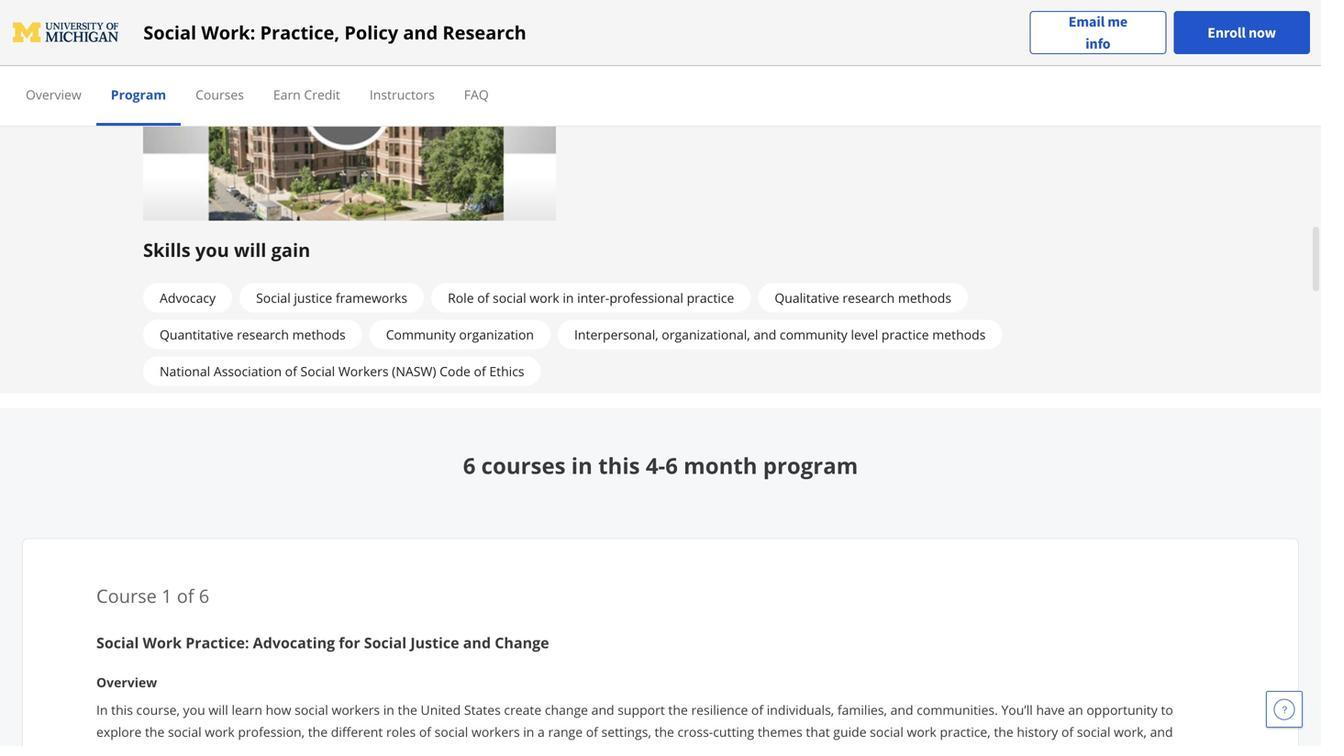 Task type: vqa. For each thing, say whether or not it's contained in the screenshot.
Career
no



Task type: locate. For each thing, give the bounding box(es) containing it.
social left justice
[[256, 289, 291, 306]]

certificate menu element
[[11, 66, 1311, 126]]

of right roles on the bottom of the page
[[419, 723, 432, 741]]

role
[[448, 289, 474, 306]]

social
[[143, 20, 197, 45], [256, 289, 291, 306], [301, 362, 335, 380], [96, 633, 139, 653], [364, 633, 407, 653]]

in up roles on the bottom of the page
[[384, 701, 395, 719]]

code
[[440, 362, 471, 380]]

guide
[[834, 723, 867, 741]]

work down communities.
[[907, 723, 937, 741]]

have
[[1037, 701, 1066, 719]]

courses
[[482, 451, 566, 480]]

research up association
[[237, 326, 289, 343]]

practice up organizational,
[[687, 289, 735, 306]]

history
[[1018, 723, 1059, 741]]

you
[[195, 237, 229, 262], [183, 701, 205, 719]]

workers up different at bottom
[[332, 701, 380, 719]]

this right in
[[111, 701, 133, 719]]

justice
[[411, 633, 460, 653]]

instructors link
[[370, 86, 435, 103]]

0 vertical spatial research
[[843, 289, 895, 306]]

this left the 4-
[[599, 451, 640, 480]]

will inside "in this course, you will learn how social workers in the united states create change and support the resilience of individuals, families, and communities. you'll have an opportunity to explore the social work profession, the different roles of social workers in a range of settings, the cross-cutting themes that guide social work practice, the history of social work, and current challenges."
[[209, 701, 228, 719]]

and right policy on the left top
[[403, 20, 438, 45]]

and
[[403, 20, 438, 45], [754, 326, 777, 343], [463, 633, 491, 653], [592, 701, 615, 719], [891, 701, 914, 719], [1151, 723, 1174, 741]]

social up challenges.
[[168, 723, 202, 741]]

workers down the states
[[472, 723, 520, 741]]

will left gain
[[234, 237, 267, 262]]

you inside "in this course, you will learn how social workers in the united states create change and support the resilience of individuals, families, and communities. you'll have an opportunity to explore the social work profession, the different roles of social workers in a range of settings, the cross-cutting themes that guide social work practice, the history of social work, and current challenges."
[[183, 701, 205, 719]]

skills you will gain
[[143, 237, 311, 262]]

explore
[[96, 723, 142, 741]]

month
[[684, 451, 758, 480]]

and right families,
[[891, 701, 914, 719]]

credit
[[304, 86, 340, 103]]

6 right 1
[[199, 583, 210, 608]]

research
[[843, 289, 895, 306], [237, 326, 289, 343]]

1 horizontal spatial practice
[[882, 326, 930, 343]]

that
[[806, 723, 831, 741]]

level
[[851, 326, 879, 343]]

webinar video play button umich image
[[143, 0, 556, 221]]

this
[[599, 451, 640, 480], [111, 701, 133, 719]]

help center image
[[1274, 699, 1296, 721]]

justice
[[294, 289, 333, 306]]

program
[[111, 86, 166, 103]]

email me info button
[[1031, 11, 1167, 55]]

challenges.
[[144, 745, 210, 746]]

6 left month
[[666, 451, 678, 480]]

social for practice:
[[96, 633, 139, 653]]

cutting
[[714, 723, 755, 741]]

1 vertical spatial overview
[[96, 674, 157, 691]]

you right "course,"
[[183, 701, 205, 719]]

enroll now button
[[1174, 11, 1311, 54]]

enroll now
[[1208, 23, 1277, 42]]

work down learn
[[205, 723, 235, 741]]

research for quantitative
[[237, 326, 289, 343]]

social right how
[[295, 701, 328, 719]]

6 courses in this 4-6 month program
[[463, 451, 859, 480]]

6
[[463, 451, 476, 480], [666, 451, 678, 480], [199, 583, 210, 608]]

community organization
[[386, 326, 534, 343]]

of right range
[[586, 723, 598, 741]]

resilience
[[692, 701, 748, 719]]

0 horizontal spatial 6
[[199, 583, 210, 608]]

0 horizontal spatial overview
[[26, 86, 82, 103]]

will
[[234, 237, 267, 262], [209, 701, 228, 719]]

0 horizontal spatial practice
[[687, 289, 735, 306]]

methods
[[899, 289, 952, 306], [292, 326, 346, 343], [933, 326, 986, 343]]

practice
[[687, 289, 735, 306], [882, 326, 930, 343]]

0 horizontal spatial research
[[237, 326, 289, 343]]

work left inter-
[[530, 289, 560, 306]]

methods for qualitative research methods
[[899, 289, 952, 306]]

(nasw)
[[392, 362, 437, 380]]

0 horizontal spatial workers
[[332, 701, 380, 719]]

overview link
[[26, 86, 82, 103]]

work
[[143, 633, 182, 653]]

0 horizontal spatial this
[[111, 701, 133, 719]]

work,
[[1115, 723, 1148, 741]]

me
[[1108, 12, 1128, 31]]

1 vertical spatial will
[[209, 701, 228, 719]]

1 horizontal spatial 6
[[463, 451, 476, 480]]

overview
[[26, 86, 82, 103], [96, 674, 157, 691]]

roles
[[386, 723, 416, 741]]

info
[[1086, 34, 1111, 53]]

practice right level
[[882, 326, 930, 343]]

social left work in the bottom of the page
[[96, 633, 139, 653]]

in left inter-
[[563, 289, 574, 306]]

learn
[[232, 701, 263, 719]]

settings,
[[602, 723, 652, 741]]

research up level
[[843, 289, 895, 306]]

in left "a"
[[524, 723, 535, 741]]

for
[[339, 633, 360, 653]]

this inside "in this course, you will learn how social workers in the united states create change and support the resilience of individuals, families, and communities. you'll have an opportunity to explore the social work profession, the different roles of social workers in a range of settings, the cross-cutting themes that guide social work practice, the history of social work, and current challenges."
[[111, 701, 133, 719]]

different
[[331, 723, 383, 741]]

overview down "university of michigan" "image"
[[26, 86, 82, 103]]

in
[[96, 701, 108, 719]]

in
[[563, 289, 574, 306], [572, 451, 593, 480], [384, 701, 395, 719], [524, 723, 535, 741]]

workers
[[332, 701, 380, 719], [472, 723, 520, 741]]

social work: practice, policy and research
[[143, 20, 527, 45]]

social left work: at the left top of the page
[[143, 20, 197, 45]]

united
[[421, 701, 461, 719]]

6 left the courses
[[463, 451, 476, 480]]

overview up in
[[96, 674, 157, 691]]

an
[[1069, 701, 1084, 719]]

1 horizontal spatial will
[[234, 237, 267, 262]]

program link
[[111, 86, 166, 103]]

quantitative research methods
[[160, 326, 346, 343]]

faq
[[464, 86, 489, 103]]

social work practice: advocating for social justice and change
[[96, 633, 550, 653]]

you right the skills
[[195, 237, 229, 262]]

social
[[493, 289, 527, 306], [295, 701, 328, 719], [168, 723, 202, 741], [435, 723, 469, 741], [870, 723, 904, 741], [1078, 723, 1111, 741]]

social down united
[[435, 723, 469, 741]]

organizational,
[[662, 326, 751, 343]]

earn
[[273, 86, 301, 103]]

earn credit link
[[273, 86, 340, 103]]

social for practice,
[[143, 20, 197, 45]]

national
[[160, 362, 210, 380]]

current
[[96, 745, 141, 746]]

1 vertical spatial workers
[[472, 723, 520, 741]]

of
[[478, 289, 490, 306], [285, 362, 297, 380], [474, 362, 486, 380], [177, 583, 194, 608], [752, 701, 764, 719], [419, 723, 432, 741], [586, 723, 598, 741], [1062, 723, 1074, 741]]

professional
[[610, 289, 684, 306]]

0 horizontal spatial work
[[205, 723, 235, 741]]

1 vertical spatial this
[[111, 701, 133, 719]]

the
[[398, 701, 418, 719], [669, 701, 688, 719], [145, 723, 165, 741], [308, 723, 328, 741], [655, 723, 675, 741], [995, 723, 1014, 741]]

1 vertical spatial research
[[237, 326, 289, 343]]

will left learn
[[209, 701, 228, 719]]

support
[[618, 701, 665, 719]]

1 horizontal spatial research
[[843, 289, 895, 306]]

in this course, you will learn how social workers in the united states create change and support the resilience of individuals, families, and communities. you'll have an opportunity to explore the social work profession, the different roles of social workers in a range of settings, the cross-cutting themes that guide social work practice, the history of social work, and current challenges.
[[96, 701, 1174, 746]]

the down "course,"
[[145, 723, 165, 741]]

0 vertical spatial overview
[[26, 86, 82, 103]]

1 horizontal spatial this
[[599, 451, 640, 480]]

work
[[530, 289, 560, 306], [205, 723, 235, 741], [907, 723, 937, 741]]

0 vertical spatial this
[[599, 451, 640, 480]]

cross-
[[678, 723, 714, 741]]

the left cross-
[[655, 723, 675, 741]]

1 vertical spatial you
[[183, 701, 205, 719]]

of right association
[[285, 362, 297, 380]]

the down you'll
[[995, 723, 1014, 741]]

social left workers
[[301, 362, 335, 380]]

and down to at bottom
[[1151, 723, 1174, 741]]

0 vertical spatial you
[[195, 237, 229, 262]]

range
[[548, 723, 583, 741]]

courses
[[196, 86, 244, 103]]

0 horizontal spatial will
[[209, 701, 228, 719]]

frameworks
[[336, 289, 408, 306]]

in right the courses
[[572, 451, 593, 480]]



Task type: describe. For each thing, give the bounding box(es) containing it.
and left community
[[754, 326, 777, 343]]

1 horizontal spatial work
[[530, 289, 560, 306]]

families,
[[838, 701, 888, 719]]

role of social work in inter-professional practice
[[448, 289, 735, 306]]

social up organization
[[493, 289, 527, 306]]

methods for quantitative research methods
[[292, 326, 346, 343]]

interpersonal,
[[575, 326, 659, 343]]

workers
[[339, 362, 389, 380]]

inter-
[[578, 289, 610, 306]]

now
[[1249, 23, 1277, 42]]

social down families,
[[870, 723, 904, 741]]

work:
[[201, 20, 255, 45]]

practice,
[[260, 20, 340, 45]]

national association of social workers (nasw) code of ethics
[[160, 362, 525, 380]]

ethics
[[490, 362, 525, 380]]

2 horizontal spatial 6
[[666, 451, 678, 480]]

change
[[495, 633, 550, 653]]

create
[[504, 701, 542, 719]]

overview inside the "certificate menu" element
[[26, 86, 82, 103]]

and right justice
[[463, 633, 491, 653]]

practice,
[[941, 723, 991, 741]]

practice:
[[186, 633, 249, 653]]

earn credit
[[273, 86, 340, 103]]

research
[[443, 20, 527, 45]]

research for qualitative
[[843, 289, 895, 306]]

qualitative
[[775, 289, 840, 306]]

quantitative
[[160, 326, 234, 343]]

communities.
[[917, 701, 999, 719]]

of down an
[[1062, 723, 1074, 741]]

of right the code
[[474, 362, 486, 380]]

states
[[464, 701, 501, 719]]

organization
[[459, 326, 534, 343]]

interpersonal, organizational, and community level practice methods
[[575, 326, 986, 343]]

of right 1
[[177, 583, 194, 608]]

the up cross-
[[669, 701, 688, 719]]

profession,
[[238, 723, 305, 741]]

0 vertical spatial will
[[234, 237, 267, 262]]

and up the settings,
[[592, 701, 615, 719]]

1 horizontal spatial workers
[[472, 723, 520, 741]]

of right role
[[478, 289, 490, 306]]

the left different at bottom
[[308, 723, 328, 741]]

2 horizontal spatial work
[[907, 723, 937, 741]]

association
[[214, 362, 282, 380]]

qualitative research methods
[[775, 289, 952, 306]]

courses link
[[196, 86, 244, 103]]

skills
[[143, 237, 191, 262]]

1
[[162, 583, 172, 608]]

individuals,
[[767, 701, 835, 719]]

course,
[[136, 701, 180, 719]]

you'll
[[1002, 701, 1034, 719]]

social right for
[[364, 633, 407, 653]]

email
[[1069, 12, 1105, 31]]

social for frameworks
[[256, 289, 291, 306]]

0 vertical spatial workers
[[332, 701, 380, 719]]

how
[[266, 701, 291, 719]]

1 vertical spatial practice
[[882, 326, 930, 343]]

enroll
[[1208, 23, 1247, 42]]

a
[[538, 723, 545, 741]]

change
[[545, 701, 588, 719]]

opportunity
[[1087, 701, 1158, 719]]

advocacy
[[160, 289, 216, 306]]

community
[[780, 326, 848, 343]]

course
[[96, 583, 157, 608]]

to
[[1162, 701, 1174, 719]]

instructors
[[370, 86, 435, 103]]

social justice frameworks
[[256, 289, 408, 306]]

faq link
[[464, 86, 489, 103]]

1 horizontal spatial overview
[[96, 674, 157, 691]]

policy
[[345, 20, 399, 45]]

gain
[[271, 237, 311, 262]]

of up themes
[[752, 701, 764, 719]]

the up roles on the bottom of the page
[[398, 701, 418, 719]]

course 1 of 6
[[96, 583, 210, 608]]

advocating
[[253, 633, 335, 653]]

community
[[386, 326, 456, 343]]

0 vertical spatial practice
[[687, 289, 735, 306]]

program
[[764, 451, 859, 480]]

4-
[[646, 451, 666, 480]]

university of michigan image
[[11, 18, 121, 47]]

email me info
[[1069, 12, 1128, 53]]

social down an
[[1078, 723, 1111, 741]]



